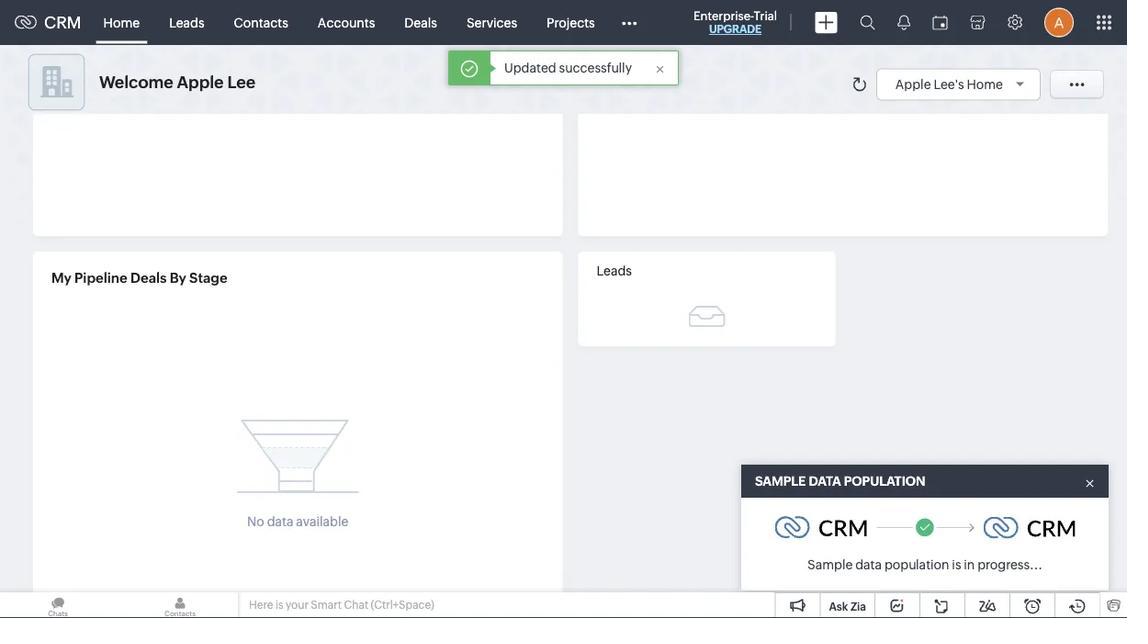 Task type: locate. For each thing, give the bounding box(es) containing it.
available
[[296, 515, 349, 529]]

leads inside "link"
[[169, 15, 205, 30]]

0 horizontal spatial sample
[[756, 474, 806, 489]]

1 vertical spatial is
[[276, 599, 284, 612]]

home
[[103, 15, 140, 30], [967, 77, 1004, 91]]

1 vertical spatial sample
[[808, 558, 853, 573]]

1 horizontal spatial home
[[967, 77, 1004, 91]]

stage
[[189, 270, 228, 286]]

is left your
[[276, 599, 284, 612]]

0 horizontal spatial apple
[[177, 73, 224, 92]]

deals left "by"
[[131, 270, 167, 286]]

0 vertical spatial is
[[953, 558, 962, 573]]

projects
[[547, 15, 595, 30]]

1 horizontal spatial leads
[[597, 264, 632, 279]]

0 horizontal spatial deals
[[131, 270, 167, 286]]

data
[[267, 515, 294, 529], [856, 558, 883, 573]]

contacts link
[[219, 0, 303, 45]]

sample left data on the bottom
[[756, 474, 806, 489]]

my pipeline deals by stage
[[51, 270, 228, 286]]

sample for sample data population
[[756, 474, 806, 489]]

0 vertical spatial sample
[[756, 474, 806, 489]]

is left in
[[953, 558, 962, 573]]

1 horizontal spatial data
[[856, 558, 883, 573]]

data up zia
[[856, 558, 883, 573]]

population
[[845, 474, 926, 489]]

0 vertical spatial leads
[[169, 15, 205, 30]]

1 vertical spatial deals
[[131, 270, 167, 286]]

trial
[[754, 9, 778, 23]]

sample
[[756, 474, 806, 489], [808, 558, 853, 573]]

1 vertical spatial data
[[856, 558, 883, 573]]

home link
[[89, 0, 155, 45]]

accounts link
[[303, 0, 390, 45]]

1 horizontal spatial sample
[[808, 558, 853, 573]]

smart
[[311, 599, 342, 612]]

0 vertical spatial home
[[103, 15, 140, 30]]

sample data population is in progress...
[[808, 558, 1043, 573]]

upgrade
[[710, 23, 762, 35]]

data right no
[[267, 515, 294, 529]]

apple left the lee on the top
[[177, 73, 224, 92]]

sample for sample data population is in progress...
[[808, 558, 853, 573]]

updated successfully
[[505, 61, 632, 75]]

sample up ask on the right bottom of the page
[[808, 558, 853, 573]]

progress...
[[978, 558, 1043, 573]]

services
[[467, 15, 518, 30]]

leads
[[169, 15, 205, 30], [597, 264, 632, 279]]

welcome
[[99, 73, 173, 92]]

search element
[[849, 0, 887, 45]]

0 vertical spatial data
[[267, 515, 294, 529]]

signals image
[[898, 15, 911, 30]]

here
[[249, 599, 273, 612]]

0 horizontal spatial data
[[267, 515, 294, 529]]

1 vertical spatial leads
[[597, 264, 632, 279]]

apple
[[177, 73, 224, 92], [896, 77, 932, 91]]

ask
[[830, 601, 849, 613]]

home right crm
[[103, 15, 140, 30]]

welcome apple lee
[[99, 73, 256, 92]]

population
[[885, 558, 950, 573]]

leads link
[[155, 0, 219, 45]]

0 vertical spatial deals
[[405, 15, 437, 30]]

home right lee's
[[967, 77, 1004, 91]]

1 vertical spatial home
[[967, 77, 1004, 91]]

0 horizontal spatial home
[[103, 15, 140, 30]]

contacts
[[234, 15, 288, 30]]

contacts image
[[122, 593, 238, 619]]

0 horizontal spatial leads
[[169, 15, 205, 30]]

your
[[286, 599, 309, 612]]

deals
[[405, 15, 437, 30], [131, 270, 167, 286]]

crm link
[[15, 13, 81, 32]]

apple left lee's
[[896, 77, 932, 91]]

deals left "services"
[[405, 15, 437, 30]]

ask zia
[[830, 601, 867, 613]]

zia
[[851, 601, 867, 613]]

lee's
[[934, 77, 965, 91]]

is
[[953, 558, 962, 573], [276, 599, 284, 612]]

chat
[[344, 599, 369, 612]]

updated
[[505, 61, 557, 75]]

search image
[[860, 15, 876, 30]]

successfully
[[559, 61, 632, 75]]

no
[[247, 515, 265, 529]]

home inside home link
[[103, 15, 140, 30]]



Task type: vqa. For each thing, say whether or not it's contained in the screenshot.
Services link
yes



Task type: describe. For each thing, give the bounding box(es) containing it.
data
[[809, 474, 842, 489]]

data for available
[[267, 515, 294, 529]]

0 horizontal spatial is
[[276, 599, 284, 612]]

apple lee's home
[[896, 77, 1004, 91]]

lee
[[228, 73, 256, 92]]

profile element
[[1034, 0, 1086, 45]]

enterprise-
[[694, 9, 754, 23]]

crm image
[[984, 517, 1076, 539]]

in
[[965, 558, 976, 573]]

pipeline
[[75, 270, 128, 286]]

1 horizontal spatial deals
[[405, 15, 437, 30]]

accounts
[[318, 15, 375, 30]]

data for population
[[856, 558, 883, 573]]

apple lee's home link
[[896, 77, 1031, 91]]

signals element
[[887, 0, 922, 45]]

enterprise-trial upgrade
[[694, 9, 778, 35]]

crm
[[44, 13, 81, 32]]

profile image
[[1045, 8, 1075, 37]]

by
[[170, 270, 186, 286]]

my
[[51, 270, 72, 286]]

deals link
[[390, 0, 452, 45]]

create menu image
[[815, 11, 838, 34]]

create menu element
[[804, 0, 849, 45]]

no data available
[[247, 515, 349, 529]]

sample data population
[[756, 474, 926, 489]]

Other Modules field
[[610, 8, 650, 37]]

chats image
[[0, 593, 116, 619]]

here is your smart chat (ctrl+space)
[[249, 599, 435, 612]]

(ctrl+space)
[[371, 599, 435, 612]]

services link
[[452, 0, 532, 45]]

projects link
[[532, 0, 610, 45]]

1 horizontal spatial is
[[953, 558, 962, 573]]

calendar image
[[933, 15, 949, 30]]

1 horizontal spatial apple
[[896, 77, 932, 91]]



